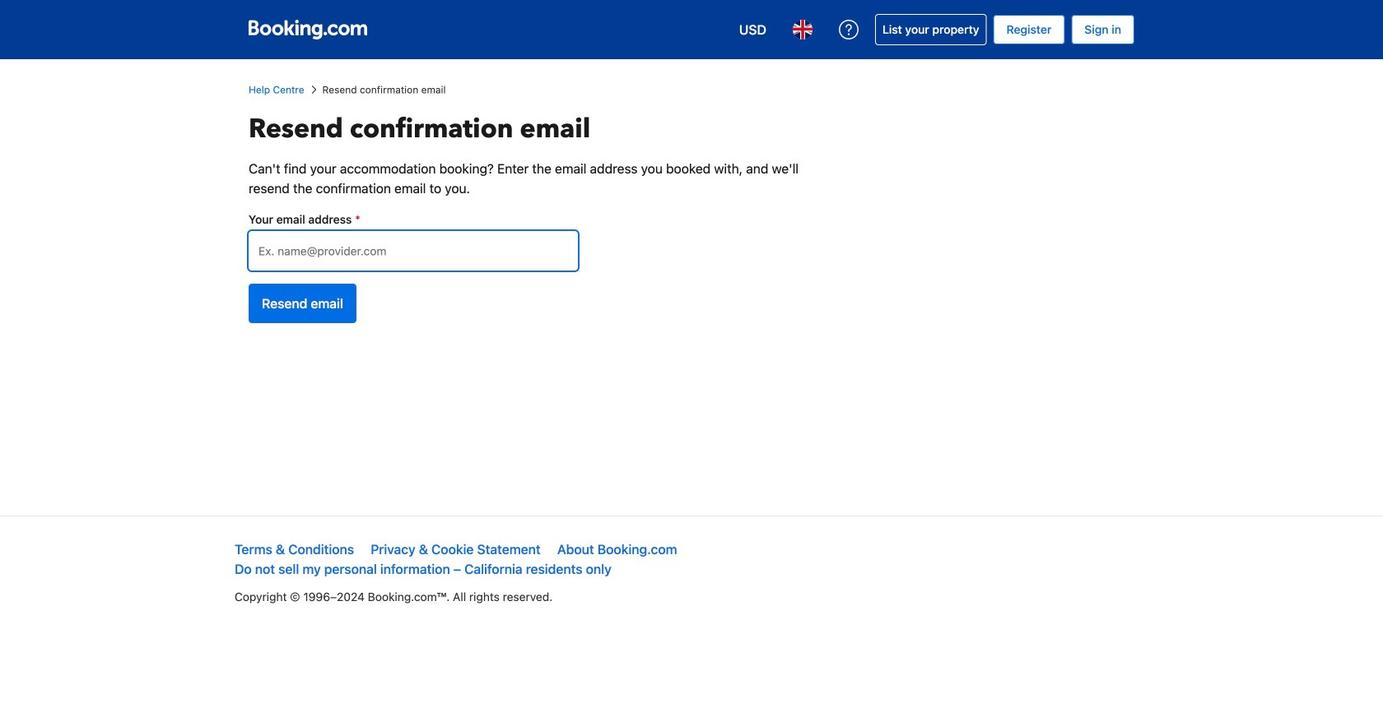Task type: vqa. For each thing, say whether or not it's contained in the screenshot.
"WHENEVER"
no



Task type: locate. For each thing, give the bounding box(es) containing it.
booking.com online hotel reservations image
[[249, 20, 367, 40]]

Ex. name@provider.com field
[[249, 231, 578, 271]]



